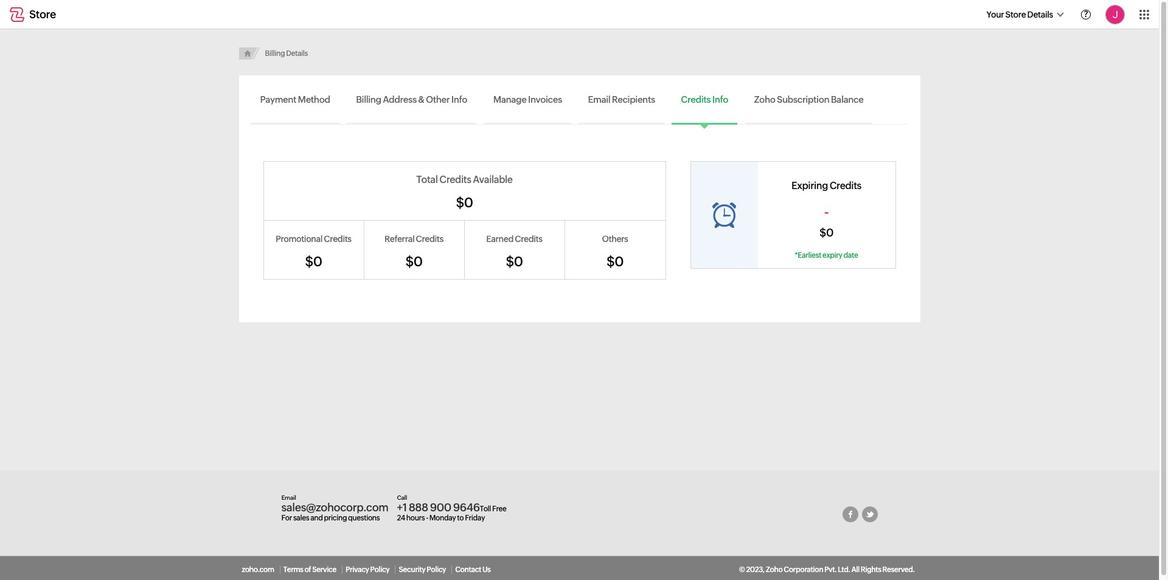 Task type: vqa. For each thing, say whether or not it's contained in the screenshot.
1st "Policy" from the right
yes



Task type: locate. For each thing, give the bounding box(es) containing it.
$
[[456, 195, 464, 211], [820, 226, 827, 239], [305, 254, 313, 270], [406, 254, 414, 270], [506, 254, 514, 270], [607, 254, 615, 270]]

zoho
[[755, 94, 776, 105], [766, 566, 783, 575]]

billing for billing details
[[265, 49, 285, 58]]

1 horizontal spatial policy
[[427, 566, 446, 575]]

reserved.
[[883, 566, 915, 575]]

$ 0 down referral credits
[[406, 254, 423, 270]]

0 down referral credits
[[414, 254, 423, 270]]

0 for total credits available
[[464, 195, 473, 211]]

balance
[[831, 94, 864, 105]]

service
[[312, 566, 337, 575]]

$ down promotional credits
[[305, 254, 313, 270]]

credits for referral credits
[[416, 234, 444, 244]]

0 for referral credits
[[414, 254, 423, 270]]

1 horizontal spatial info
[[713, 94, 729, 105]]

- $ 0
[[820, 204, 834, 239]]

1 horizontal spatial store
[[1006, 9, 1027, 19]]

0 up expiry
[[827, 226, 834, 239]]

*earliest
[[795, 251, 822, 260]]

payment method link
[[251, 88, 340, 117]]

- right hours
[[426, 514, 429, 523]]

zoho left subscription
[[755, 94, 776, 105]]

0 down earned credits
[[514, 254, 523, 270]]

monday
[[430, 514, 456, 523]]

-
[[825, 204, 829, 220], [426, 514, 429, 523]]

terms of service link
[[280, 566, 343, 575]]

+1
[[397, 502, 407, 514]]

store
[[29, 8, 56, 21], [1006, 9, 1027, 19]]

0 down total credits available
[[464, 195, 473, 211]]

0 vertical spatial billing
[[265, 49, 285, 58]]

details right your
[[1028, 9, 1054, 19]]

$ down total credits available
[[456, 195, 464, 211]]

&
[[418, 94, 425, 105]]

hours
[[407, 514, 425, 523]]

referral credits
[[385, 234, 444, 244]]

earned
[[487, 234, 514, 244]]

credits for promotional credits
[[324, 234, 352, 244]]

recipients
[[612, 94, 656, 105]]

1 horizontal spatial -
[[825, 204, 829, 220]]

zoho right 2023,
[[766, 566, 783, 575]]

$ up '*earliest expiry date'
[[820, 226, 827, 239]]

$ 0 for total
[[456, 195, 473, 211]]

2 policy from the left
[[427, 566, 446, 575]]

details up payment method
[[286, 49, 308, 58]]

0 horizontal spatial policy
[[371, 566, 390, 575]]

billing left "address"
[[356, 94, 382, 105]]

total
[[417, 174, 438, 186]]

- inside +1 888 900 9646 toll free 24 hours - monday to friday
[[426, 514, 429, 523]]

9646
[[453, 502, 480, 514]]

1 horizontal spatial billing
[[356, 94, 382, 105]]

$ down earned credits
[[506, 254, 514, 270]]

info
[[452, 94, 468, 105], [713, 94, 729, 105]]

$ 0 down total credits available
[[456, 195, 473, 211]]

$ down referral credits
[[406, 254, 414, 270]]

security policy link
[[396, 566, 452, 575]]

email up for in the bottom of the page
[[282, 495, 296, 502]]

1 horizontal spatial email
[[588, 94, 611, 105]]

1 policy from the left
[[371, 566, 390, 575]]

888
[[409, 502, 428, 514]]

method
[[298, 94, 330, 105]]

call
[[397, 495, 407, 502]]

$ 0 for earned
[[506, 254, 523, 270]]

0 horizontal spatial info
[[452, 94, 468, 105]]

0 for others
[[615, 254, 624, 270]]

address
[[383, 94, 417, 105]]

zoho subscription balance link
[[746, 88, 873, 117]]

payment
[[260, 94, 297, 105]]

policy right privacy
[[371, 566, 390, 575]]

0 down promotional credits
[[313, 254, 322, 270]]

0 horizontal spatial billing
[[265, 49, 285, 58]]

1 horizontal spatial details
[[1028, 9, 1054, 19]]

other
[[426, 94, 450, 105]]

- down expiring credits
[[825, 204, 829, 220]]

$ 0
[[456, 195, 473, 211], [305, 254, 322, 270], [406, 254, 423, 270], [506, 254, 523, 270], [607, 254, 624, 270]]

date
[[844, 251, 859, 260]]

and
[[311, 514, 323, 523]]

billing address & other info
[[356, 94, 468, 105]]

referral
[[385, 234, 415, 244]]

0 down others
[[615, 254, 624, 270]]

$ 0 for promotional
[[305, 254, 322, 270]]

1 vertical spatial billing
[[356, 94, 382, 105]]

0 vertical spatial -
[[825, 204, 829, 220]]

1 vertical spatial zoho
[[766, 566, 783, 575]]

details
[[1028, 9, 1054, 19], [286, 49, 308, 58]]

for
[[282, 514, 292, 523]]

policy right the security
[[427, 566, 446, 575]]

billing
[[265, 49, 285, 58], [356, 94, 382, 105]]

security
[[399, 566, 426, 575]]

$ 0 down promotional credits
[[305, 254, 322, 270]]

$ down others
[[607, 254, 615, 270]]

1 vertical spatial email
[[282, 495, 296, 502]]

billing up payment
[[265, 49, 285, 58]]

policy
[[371, 566, 390, 575], [427, 566, 446, 575]]

friday
[[465, 514, 485, 523]]

0
[[464, 195, 473, 211], [827, 226, 834, 239], [313, 254, 322, 270], [414, 254, 423, 270], [514, 254, 523, 270], [615, 254, 624, 270]]

$ 0 down earned credits
[[506, 254, 523, 270]]

earned credits
[[487, 234, 543, 244]]

promotional
[[276, 234, 323, 244]]

email left recipients
[[588, 94, 611, 105]]

2 info from the left
[[713, 94, 729, 105]]

$ 0 down others
[[607, 254, 624, 270]]

zoho subscription balance
[[755, 94, 864, 105]]

0 vertical spatial email
[[588, 94, 611, 105]]

0 horizontal spatial email
[[282, 495, 296, 502]]

email
[[588, 94, 611, 105], [282, 495, 296, 502]]

email recipients link
[[579, 88, 665, 117]]

0 vertical spatial details
[[1028, 9, 1054, 19]]

privacy
[[346, 566, 369, 575]]

security policy
[[399, 566, 446, 575]]

total credits available
[[417, 174, 513, 186]]

all
[[852, 566, 860, 575]]

payment method
[[260, 94, 330, 105]]

0 horizontal spatial details
[[286, 49, 308, 58]]

invoices
[[528, 94, 562, 105]]

1 vertical spatial -
[[426, 514, 429, 523]]

0 horizontal spatial -
[[426, 514, 429, 523]]

contact
[[456, 566, 482, 575]]

credits
[[681, 94, 711, 105], [440, 174, 472, 186], [830, 180, 862, 192], [324, 234, 352, 244], [416, 234, 444, 244], [515, 234, 543, 244]]

expiring
[[792, 180, 829, 192]]



Task type: describe. For each thing, give the bounding box(es) containing it.
to
[[457, 514, 464, 523]]

credits info
[[681, 94, 729, 105]]

manage
[[494, 94, 527, 105]]

$ for others
[[607, 254, 615, 270]]

questions
[[348, 514, 380, 523]]

email for email recipients
[[588, 94, 611, 105]]

0 horizontal spatial store
[[29, 8, 56, 21]]

manage invoices link
[[484, 88, 572, 117]]

billing details link
[[265, 47, 308, 60]]

billing for billing address & other info
[[356, 94, 382, 105]]

zoho.com link
[[239, 566, 280, 575]]

credits info link
[[672, 88, 738, 117]]

$ for promotional credits
[[305, 254, 313, 270]]

corporation
[[784, 566, 824, 575]]

sales@zohocorp.com
[[282, 502, 389, 514]]

$ for referral credits
[[406, 254, 414, 270]]

pricing
[[324, 514, 347, 523]]

others
[[602, 234, 629, 244]]

your
[[987, 9, 1005, 19]]

© 2023, zoho corporation pvt. ltd. all rights reserved.
[[740, 566, 915, 575]]

email for email
[[282, 495, 296, 502]]

$ for earned credits
[[506, 254, 514, 270]]

privacy policy
[[346, 566, 390, 575]]

available
[[473, 174, 513, 186]]

privacy policy link
[[343, 566, 396, 575]]

policy for security policy
[[427, 566, 446, 575]]

of
[[305, 566, 311, 575]]

us
[[483, 566, 491, 575]]

*earliest expiry date
[[795, 251, 859, 260]]

credits for earned credits
[[515, 234, 543, 244]]

contact us
[[456, 566, 491, 575]]

pvt.
[[825, 566, 837, 575]]

subscription
[[777, 94, 830, 105]]

billing address & other info link
[[347, 88, 477, 117]]

$ for total credits available
[[456, 195, 464, 211]]

terms of service
[[283, 566, 337, 575]]

expiring credits
[[792, 180, 862, 192]]

0 inside - $ 0
[[827, 226, 834, 239]]

email recipients
[[588, 94, 656, 105]]

policy for privacy policy
[[371, 566, 390, 575]]

your store details
[[987, 9, 1054, 19]]

sales
[[293, 514, 309, 523]]

zoho.com
[[242, 566, 274, 575]]

credits for expiring credits
[[830, 180, 862, 192]]

0 vertical spatial zoho
[[755, 94, 776, 105]]

credits for total credits available
[[440, 174, 472, 186]]

- inside - $ 0
[[825, 204, 829, 220]]

expiry
[[823, 251, 843, 260]]

$ 0 for referral
[[406, 254, 423, 270]]

free
[[493, 505, 507, 514]]

terms
[[283, 566, 304, 575]]

store link
[[10, 7, 56, 22]]

2023,
[[747, 566, 765, 575]]

rights
[[861, 566, 882, 575]]

contact us link
[[452, 566, 496, 575]]

?
[[1085, 9, 1089, 19]]

900
[[430, 502, 452, 514]]

$ inside - $ 0
[[820, 226, 827, 239]]

1 vertical spatial details
[[286, 49, 308, 58]]

0 for earned credits
[[514, 254, 523, 270]]

0 for promotional credits
[[313, 254, 322, 270]]

ltd.
[[838, 566, 851, 575]]

billing details
[[265, 49, 308, 58]]

toll
[[480, 505, 491, 514]]

sales@zohocorp.com for sales and pricing questions
[[282, 502, 389, 523]]

manage invoices
[[494, 94, 562, 105]]

promotional credits
[[276, 234, 352, 244]]

+1 888 900 9646 toll free 24 hours - monday to friday
[[397, 502, 507, 523]]

24
[[397, 514, 405, 523]]

©
[[740, 566, 745, 575]]

1 info from the left
[[452, 94, 468, 105]]



